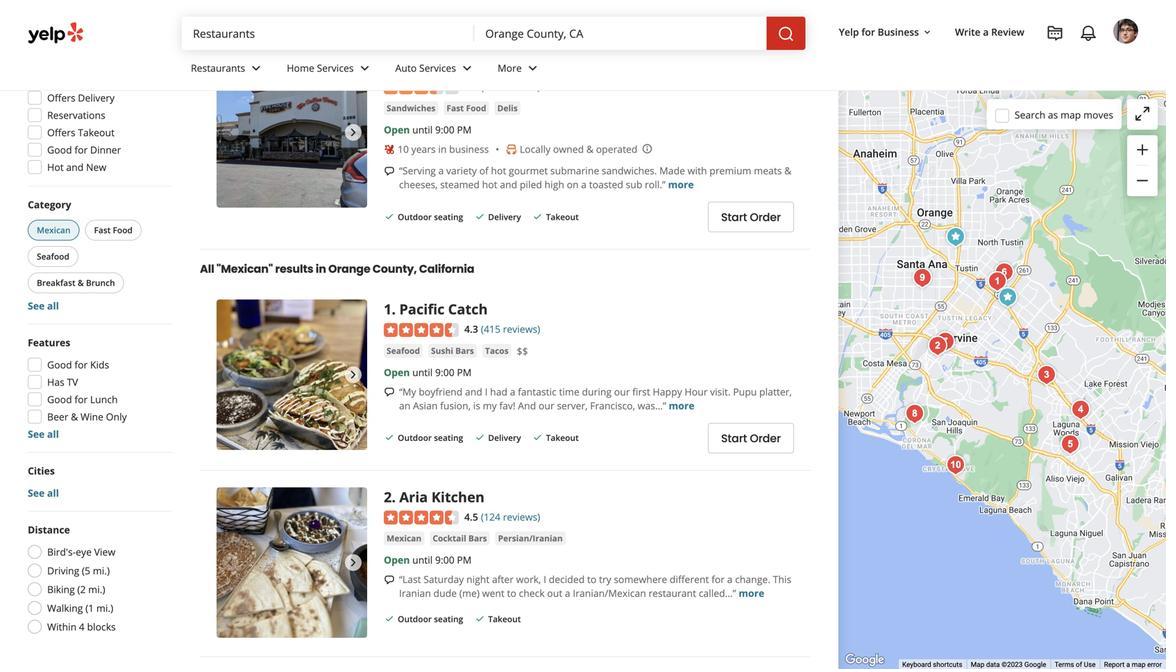 Task type: locate. For each thing, give the bounding box(es) containing it.
mexican down 4.5 star rating 'image'
[[387, 533, 422, 545]]

bars
[[456, 345, 474, 357], [469, 533, 487, 545]]

4 seating from the top
[[434, 614, 463, 626]]

Find text field
[[193, 26, 463, 41]]

persian/iranian
[[498, 533, 563, 545]]

order down platter,
[[750, 431, 781, 447]]

expand map image
[[1134, 105, 1151, 122]]

a right the report
[[1127, 661, 1130, 670]]

2 next image from the top
[[345, 367, 362, 384]]

auto
[[395, 62, 417, 75]]

1 outdoor seating from the top
[[398, 8, 463, 20]]

offers takeout
[[47, 126, 115, 139]]

1 vertical spatial slideshow element
[[217, 300, 367, 451]]

24 chevron down v2 image inside 'auto services' link
[[459, 60, 476, 77]]

0 vertical spatial 9:00
[[435, 123, 455, 137]]

keyboard
[[902, 661, 931, 670]]

javier's - crystal cove image
[[942, 452, 970, 480]]

reviews) for kitchen
[[503, 511, 540, 524]]

slideshow element
[[217, 57, 367, 208], [217, 300, 367, 451], [217, 488, 367, 639]]

offers
[[47, 91, 75, 104], [47, 126, 75, 139]]

0 horizontal spatial none field
[[193, 26, 463, 41]]

4.3
[[464, 323, 478, 336]]

buffalo wild wings image
[[994, 284, 1022, 312]]

outdoor seating down the cheeses,
[[398, 211, 463, 223]]

2 start order link from the top
[[708, 423, 794, 454]]

9:00 for kitchen
[[435, 554, 455, 567]]

16 checkmark v2 image
[[532, 8, 543, 19], [384, 211, 395, 222], [532, 211, 543, 222], [474, 432, 485, 444]]

see all for features
[[28, 428, 59, 441]]

1 vertical spatial see
[[28, 428, 45, 441]]

& inside ""serving a variety of hot gourmet submarine sandwiches. made with premium meats & cheeses, steamed hot and piled high on a toasted sub roll.""
[[785, 164, 792, 178]]

until up years
[[412, 123, 433, 137]]

aria kitchen link
[[399, 488, 485, 507]]

restaurants link
[[180, 50, 276, 90]]

fast food
[[447, 103, 486, 114], [94, 225, 133, 236]]

1 horizontal spatial mexican button
[[384, 532, 424, 546]]

all "mexican" results in orange county, california
[[200, 262, 474, 277]]

2 . from the top
[[392, 488, 396, 507]]

during
[[582, 386, 612, 399]]

0 vertical spatial reviews)
[[503, 80, 540, 93]]

1 vertical spatial in
[[316, 262, 326, 277]]

bars inside button
[[469, 533, 487, 545]]

shortcuts
[[933, 661, 963, 670]]

9:00
[[435, 123, 455, 137], [435, 366, 455, 379], [435, 554, 455, 567]]

see down cities
[[28, 487, 45, 500]]

zoom in image
[[1134, 142, 1151, 158]]

error
[[1148, 661, 1162, 670]]

0 horizontal spatial map
[[1061, 108, 1081, 121]]

seafood down 4.3 star rating image
[[387, 345, 420, 357]]

and up is
[[465, 386, 482, 399]]

2 vertical spatial more
[[739, 587, 765, 601]]

1 vertical spatial food
[[113, 225, 133, 236]]

16 speech v2 image left "last
[[384, 575, 395, 586]]

casa ramos restaurant image
[[909, 265, 937, 292]]

0 vertical spatial mi.)
[[93, 565, 110, 578]]

1 vertical spatial bars
[[469, 533, 487, 545]]

1 open from the top
[[384, 123, 410, 137]]

order
[[750, 210, 781, 225], [750, 431, 781, 447]]

3 open until 9:00 pm from the top
[[384, 554, 472, 567]]

1 see from the top
[[28, 300, 45, 313]]

9:00 up 10 years in business
[[435, 123, 455, 137]]

and right hot
[[66, 161, 84, 174]]

start down pupu
[[721, 431, 747, 447]]

2 services from the left
[[419, 62, 456, 75]]

for up "beer & wine only"
[[75, 393, 88, 406]]

(124 reviews) link
[[481, 509, 540, 524]]

2 vertical spatial mi.)
[[96, 602, 113, 615]]

1 previous image from the top
[[222, 124, 239, 141]]

offers up reservations at the top left
[[47, 91, 75, 104]]

see for features
[[28, 428, 45, 441]]

0 vertical spatial until
[[412, 123, 433, 137]]

1 horizontal spatial fast
[[447, 103, 464, 114]]

0 vertical spatial good
[[47, 143, 72, 157]]

2 24 chevron down v2 image from the left
[[357, 60, 373, 77]]

sushi bars link
[[428, 344, 477, 358]]

3 pm from the top
[[457, 554, 472, 567]]

pm
[[457, 123, 472, 137], [457, 366, 472, 379], [457, 554, 472, 567]]

hot right steamed
[[482, 178, 498, 191]]

yelp for business
[[839, 25, 919, 39]]

0 vertical spatial hot
[[491, 164, 506, 178]]

0 vertical spatial more link
[[668, 178, 694, 191]]

0 vertical spatial previous image
[[222, 124, 239, 141]]

offers down reservations at the top left
[[47, 126, 75, 139]]

1 vertical spatial fast
[[94, 225, 111, 236]]

pm down sushi bars link
[[457, 366, 472, 379]]

& right the beer
[[71, 411, 78, 424]]

0 vertical spatial mexican
[[37, 225, 70, 236]]

and left piled
[[500, 178, 517, 191]]

see all button down cities
[[28, 487, 59, 500]]

"serving a variety of hot gourmet submarine sandwiches. made with premium meats & cheeses, steamed hot and piled high on a toasted sub roll."
[[399, 164, 792, 191]]

group containing cities
[[28, 464, 172, 501]]

in right results
[[316, 262, 326, 277]]

fast for leftmost fast food button
[[94, 225, 111, 236]]

1 vertical spatial previous image
[[222, 555, 239, 572]]

seating down fusion,
[[434, 433, 463, 444]]

slideshow element for 1
[[217, 300, 367, 451]]

subs
[[456, 57, 488, 76]]

3 9:00 from the top
[[435, 554, 455, 567]]

until
[[412, 123, 433, 137], [412, 366, 433, 379], [412, 554, 433, 567]]

see all down cities
[[28, 487, 59, 500]]

for down offers takeout
[[75, 143, 88, 157]]

had
[[490, 386, 508, 399]]

2 open until 9:00 pm from the top
[[384, 366, 472, 379]]

more for kitchen
[[739, 587, 765, 601]]

hot down 16 locally owned v2 icon
[[491, 164, 506, 178]]

out
[[547, 587, 563, 601]]

2 slideshow element from the top
[[217, 300, 367, 451]]

. left the "aria"
[[392, 488, 396, 507]]

0 horizontal spatial mexican button
[[28, 220, 79, 241]]

fast
[[447, 103, 464, 114], [94, 225, 111, 236]]

3 until from the top
[[412, 554, 433, 567]]

3 all from the top
[[47, 487, 59, 500]]

1 start order from the top
[[721, 210, 781, 225]]

0 horizontal spatial seafood
[[37, 251, 69, 262]]

sandwiches button
[[384, 101, 438, 115]]

2 16 speech v2 image from the top
[[384, 575, 395, 586]]

all for features
[[47, 428, 59, 441]]

& right owned
[[587, 143, 594, 156]]

i left had
[[485, 386, 488, 399]]

2 vertical spatial see
[[28, 487, 45, 500]]

option group
[[24, 523, 172, 639]]

takeout
[[546, 8, 579, 20], [78, 126, 115, 139], [546, 211, 579, 223], [546, 433, 579, 444], [488, 614, 521, 626]]

16 checkmark v2 image up 24 chevron down v2 image
[[532, 8, 543, 19]]

0 vertical spatial fast food button
[[444, 101, 489, 115]]

2 vertical spatial more link
[[739, 587, 765, 601]]

1 horizontal spatial services
[[419, 62, 456, 75]]

"mexican"
[[216, 262, 273, 277]]

0 vertical spatial seafood
[[37, 251, 69, 262]]

seating down steamed
[[434, 211, 463, 223]]

©2023
[[1002, 661, 1023, 670]]

0 vertical spatial bars
[[456, 345, 474, 357]]

see
[[28, 300, 45, 313], [28, 428, 45, 441], [28, 487, 45, 500]]

2 previous image from the top
[[222, 555, 239, 572]]

1 horizontal spatial of
[[1076, 661, 1082, 670]]

& right meats
[[785, 164, 792, 178]]

0 horizontal spatial fast food
[[94, 225, 133, 236]]

mi.)
[[93, 565, 110, 578], [88, 584, 105, 597], [96, 602, 113, 615]]

business categories element
[[180, 50, 1139, 90]]

"last
[[399, 573, 421, 587]]

good for good for kids
[[47, 359, 72, 372]]

roll."
[[645, 178, 666, 191]]

1 vertical spatial 16 speech v2 image
[[384, 575, 395, 586]]

1 vertical spatial i
[[544, 573, 546, 587]]

2 none field from the left
[[485, 26, 756, 41]]

a up the called…" at the right of the page
[[727, 573, 733, 587]]

start order link down pupu
[[708, 423, 794, 454]]

None field
[[193, 26, 463, 41], [485, 26, 756, 41]]

tacos
[[485, 345, 509, 357]]

info icon image
[[642, 143, 653, 154], [642, 143, 653, 154]]

3 good from the top
[[47, 393, 72, 406]]

puesto park place irvine image
[[932, 328, 959, 356]]

9:00 up boyfriend
[[435, 366, 455, 379]]

sandwiches link
[[384, 101, 438, 115]]

16 locally owned v2 image
[[506, 144, 517, 155]]

and inside ""serving a variety of hot gourmet submarine sandwiches. made with premium meats & cheeses, steamed hot and piled high on a toasted sub roll.""
[[500, 178, 517, 191]]

more link down change.
[[739, 587, 765, 601]]

1 horizontal spatial fast food button
[[444, 101, 489, 115]]

terms
[[1055, 661, 1074, 670]]

next image for 1 . pacific catch
[[345, 367, 362, 384]]

tacos button
[[482, 344, 511, 358]]

0 vertical spatial slideshow element
[[217, 57, 367, 208]]

a right had
[[510, 386, 515, 399]]

write
[[955, 25, 981, 39]]

1 horizontal spatial and
[[465, 386, 482, 399]]

for inside button
[[862, 25, 875, 39]]

2 horizontal spatial and
[[500, 178, 517, 191]]

16 speech v2 image left "my
[[384, 387, 395, 398]]

gourmet
[[509, 164, 548, 178]]

1 all from the top
[[47, 300, 59, 313]]

. left pacific
[[392, 300, 396, 319]]

start down premium
[[721, 210, 747, 225]]

until for pacific
[[412, 366, 433, 379]]

wine
[[81, 411, 103, 424]]

2 offers from the top
[[47, 126, 75, 139]]

1 see all button from the top
[[28, 300, 59, 313]]

good up has tv
[[47, 359, 72, 372]]

see all button down the beer
[[28, 428, 59, 441]]

results
[[275, 262, 313, 277]]

to left the try
[[587, 573, 597, 587]]

1 vertical spatial 9:00
[[435, 366, 455, 379]]

pacific catch image
[[984, 268, 1012, 296]]

0 vertical spatial open until 9:00 pm
[[384, 123, 472, 137]]

2 9:00 from the top
[[435, 366, 455, 379]]

mi.) right (2
[[88, 584, 105, 597]]

until up "my
[[412, 366, 433, 379]]

1 reviews) from the top
[[503, 80, 540, 93]]

1 vertical spatial fast food button
[[85, 220, 142, 241]]

map for moves
[[1061, 108, 1081, 121]]

user actions element
[[828, 17, 1158, 103]]

1 vertical spatial hot
[[482, 178, 498, 191]]

1 horizontal spatial food
[[466, 103, 486, 114]]

fast food up brunch
[[94, 225, 133, 236]]

pm for catch
[[457, 366, 472, 379]]

group
[[24, 51, 172, 178], [1127, 135, 1158, 196], [25, 198, 172, 313], [24, 336, 172, 442], [28, 464, 172, 501]]

2 pm from the top
[[457, 366, 472, 379]]

work,
[[516, 573, 541, 587]]

1 vertical spatial open
[[384, 366, 410, 379]]

0 vertical spatial fast
[[447, 103, 464, 114]]

2 vertical spatial all
[[47, 487, 59, 500]]

mexican inside group
[[37, 225, 70, 236]]

0 horizontal spatial services
[[317, 62, 354, 75]]

see down breakfast
[[28, 300, 45, 313]]

mi.) right the (5 in the bottom left of the page
[[93, 565, 110, 578]]

pm up business
[[457, 123, 472, 137]]

bars inside button
[[456, 345, 474, 357]]

& inside button
[[78, 277, 84, 289]]

1 vertical spatial start order link
[[708, 423, 794, 454]]

1 16 speech v2 image from the top
[[384, 387, 395, 398]]

4.5 link
[[464, 509, 478, 524]]

open up "my
[[384, 366, 410, 379]]

google image
[[842, 652, 888, 670]]

0 vertical spatial see
[[28, 300, 45, 313]]

1 vertical spatial mi.)
[[88, 584, 105, 597]]

good for kids
[[47, 359, 109, 372]]

1 . from the top
[[392, 300, 396, 319]]

lunch
[[90, 393, 118, 406]]

3 slideshow element from the top
[[217, 488, 367, 639]]

see for category
[[28, 300, 45, 313]]

16 checkmark v2 image down 16 speech v2 image
[[384, 211, 395, 222]]

2 reviews) from the top
[[503, 323, 540, 336]]

outdoor down an
[[398, 433, 432, 444]]

2 vertical spatial open
[[384, 554, 410, 567]]

fantastic
[[518, 386, 557, 399]]

2 until from the top
[[412, 366, 433, 379]]

2 start from the top
[[721, 431, 747, 447]]

2 horizontal spatial 24 chevron down v2 image
[[459, 60, 476, 77]]

0 vertical spatial see all
[[28, 300, 59, 313]]

more link
[[487, 50, 552, 90]]

0 vertical spatial seafood button
[[28, 246, 78, 267]]

firehouse subs image
[[942, 224, 970, 251]]

3.4
[[464, 80, 478, 93]]

variety
[[446, 164, 477, 178]]

2 vertical spatial and
[[465, 386, 482, 399]]

of right variety
[[479, 164, 489, 178]]

1 horizontal spatial our
[[614, 386, 630, 399]]

0 horizontal spatial mexican
[[37, 225, 70, 236]]

24 chevron down v2 image for auto services
[[459, 60, 476, 77]]

offers delivery
[[47, 91, 115, 104]]

0 vertical spatial order
[[750, 210, 781, 225]]

outdoor seating down asian
[[398, 433, 463, 444]]

locally
[[520, 143, 551, 156]]

0 horizontal spatial i
[[485, 386, 488, 399]]

1 vertical spatial reviews)
[[503, 323, 540, 336]]

fast food button up brunch
[[85, 220, 142, 241]]

more down change.
[[739, 587, 765, 601]]

sandwiches
[[387, 103, 436, 114]]

24 chevron down v2 image up 3.4 "link"
[[459, 60, 476, 77]]

16 speech v2 image for 2
[[384, 575, 395, 586]]

see all down breakfast
[[28, 300, 59, 313]]

seating up firehouse subs
[[434, 8, 463, 20]]

1 horizontal spatial none field
[[485, 26, 756, 41]]

start order down meats
[[721, 210, 781, 225]]

0 vertical spatial 16 speech v2 image
[[384, 387, 395, 398]]

3 open from the top
[[384, 554, 410, 567]]

16 checkmark v2 image
[[384, 8, 395, 19], [474, 8, 485, 19], [474, 211, 485, 222], [384, 432, 395, 444], [532, 432, 543, 444], [384, 614, 395, 625], [474, 614, 485, 625]]

1 vertical spatial of
[[1076, 661, 1082, 670]]

3.4 star rating image
[[384, 81, 459, 95]]

3.4 link
[[464, 79, 478, 94]]

next image
[[345, 124, 362, 141], [345, 367, 362, 384], [345, 555, 362, 572]]

map right as
[[1061, 108, 1081, 121]]

3 next image from the top
[[345, 555, 362, 572]]

more down "made"
[[668, 178, 694, 191]]

see up cities
[[28, 428, 45, 441]]

0 vertical spatial see all button
[[28, 300, 59, 313]]

4.3 star rating image
[[384, 323, 459, 337]]

24 chevron down v2 image
[[248, 60, 265, 77], [357, 60, 373, 77], [459, 60, 476, 77]]

different
[[670, 573, 709, 587]]

a
[[983, 25, 989, 39], [438, 164, 444, 178], [581, 178, 587, 191], [510, 386, 515, 399], [727, 573, 733, 587], [565, 587, 570, 601], [1127, 661, 1130, 670]]

for up the called…" at the right of the page
[[712, 573, 725, 587]]

a right out
[[565, 587, 570, 601]]

mexican for mexican button to the top
[[37, 225, 70, 236]]

more link down "made"
[[668, 178, 694, 191]]

2 see all button from the top
[[28, 428, 59, 441]]

operated
[[596, 143, 638, 156]]

blocks
[[87, 621, 116, 634]]

"my
[[399, 386, 416, 399]]

1 vertical spatial see all button
[[28, 428, 59, 441]]

24 chevron down v2 image right restaurants
[[248, 60, 265, 77]]

(196
[[481, 80, 501, 93]]

see all button down breakfast
[[28, 300, 59, 313]]

seafood button
[[28, 246, 78, 267], [384, 344, 423, 358]]

2 vertical spatial see all
[[28, 487, 59, 500]]

(415
[[481, 323, 501, 336]]

home services
[[287, 62, 354, 75]]

1 horizontal spatial i
[[544, 573, 546, 587]]

1 horizontal spatial mexican
[[387, 533, 422, 545]]

outdoor seating down dude
[[398, 614, 463, 626]]

seafood up breakfast
[[37, 251, 69, 262]]

fast down 3.4 star rating image
[[447, 103, 464, 114]]

1 offers from the top
[[47, 91, 75, 104]]

none field up business categories element
[[485, 26, 756, 41]]

pacific catch link
[[399, 300, 488, 319]]

2 see all from the top
[[28, 428, 59, 441]]

outdoor up firehouse
[[398, 8, 432, 20]]

0 vertical spatial mexican button
[[28, 220, 79, 241]]

2 vertical spatial good
[[47, 393, 72, 406]]

1 vertical spatial start
[[721, 431, 747, 447]]

1 vertical spatial order
[[750, 431, 781, 447]]

for
[[862, 25, 875, 39], [75, 143, 88, 157], [75, 359, 88, 372], [75, 393, 88, 406], [712, 573, 725, 587]]

more link for aria kitchen
[[739, 587, 765, 601]]

1 none field from the left
[[193, 26, 463, 41]]

for inside ""last saturday night after work, i decided to try somewhere different for a change. this iranian dude (me) went to check out a iranian/mexican restaurant called…""
[[712, 573, 725, 587]]

for for business
[[862, 25, 875, 39]]

mexican button down 4.5 star rating 'image'
[[384, 532, 424, 546]]

1 see all from the top
[[28, 300, 59, 313]]

food for fast food button to the top
[[466, 103, 486, 114]]

until up "last
[[412, 554, 433, 567]]

1 vertical spatial and
[[500, 178, 517, 191]]

see all button for features
[[28, 428, 59, 441]]

outdoor seating up firehouse subs
[[398, 8, 463, 20]]

0 vertical spatial .
[[392, 300, 396, 319]]

2 vertical spatial see all button
[[28, 487, 59, 500]]

2 vertical spatial slideshow element
[[217, 488, 367, 639]]

red o taste of mexico image
[[901, 401, 929, 428]]

2 open from the top
[[384, 366, 410, 379]]

fast food button down the 3.4 on the top left of page
[[444, 101, 489, 115]]

offers for offers delivery
[[47, 91, 75, 104]]

mi.) right (1
[[96, 602, 113, 615]]

cocktail bars
[[433, 533, 487, 545]]

my
[[483, 399, 497, 413]]

1 24 chevron down v2 image from the left
[[248, 60, 265, 77]]

3 reviews) from the top
[[503, 511, 540, 524]]

16 speech v2 image
[[384, 166, 395, 177]]

puesto los olivos irvine image
[[1033, 362, 1061, 389]]

mexican down category
[[37, 225, 70, 236]]

see all down the beer
[[28, 428, 59, 441]]

aria kitchen image
[[924, 333, 952, 360]]

3 see all from the top
[[28, 487, 59, 500]]

1 vertical spatial offers
[[47, 126, 75, 139]]

business
[[449, 143, 489, 156]]

pacific
[[399, 300, 445, 319]]

9:00 up saturday
[[435, 554, 455, 567]]

0 vertical spatial our
[[614, 386, 630, 399]]

notifications image
[[1080, 25, 1097, 42]]

good
[[47, 143, 72, 157], [47, 359, 72, 372], [47, 393, 72, 406]]

0 vertical spatial fast food
[[447, 103, 486, 114]]

0 vertical spatial food
[[466, 103, 486, 114]]

1 vertical spatial until
[[412, 366, 433, 379]]

our up francisco,
[[614, 386, 630, 399]]

kids
[[90, 359, 109, 372]]

1 vertical spatial good
[[47, 359, 72, 372]]

bird's-eye view
[[47, 546, 115, 559]]

0 vertical spatial to
[[587, 573, 597, 587]]

start order link down meats
[[708, 202, 794, 233]]

search as map moves
[[1015, 108, 1114, 121]]

of
[[479, 164, 489, 178], [1076, 661, 1082, 670]]

3 seating from the top
[[434, 433, 463, 444]]

services
[[317, 62, 354, 75], [419, 62, 456, 75]]

previous image for 3.4
[[222, 124, 239, 141]]

see all
[[28, 300, 59, 313], [28, 428, 59, 441], [28, 487, 59, 500]]

2 vertical spatial until
[[412, 554, 433, 567]]

2 good from the top
[[47, 359, 72, 372]]

1 vertical spatial fast food
[[94, 225, 133, 236]]

None search field
[[182, 17, 809, 50]]

& left brunch
[[78, 277, 84, 289]]

see all button for category
[[28, 300, 59, 313]]

i right work,
[[544, 573, 546, 587]]

years
[[411, 143, 436, 156]]

24 chevron down v2 image inside restaurants link
[[248, 60, 265, 77]]

0 horizontal spatial of
[[479, 164, 489, 178]]

1 services from the left
[[317, 62, 354, 75]]

1 good from the top
[[47, 143, 72, 157]]

all down cities
[[47, 487, 59, 500]]

bars down 4.5
[[469, 533, 487, 545]]

for for lunch
[[75, 393, 88, 406]]

3 24 chevron down v2 image from the left
[[459, 60, 476, 77]]

2 outdoor seating from the top
[[398, 211, 463, 223]]

and inside "my boyfriend and i had a fantastic time during our first happy hour visit.  pupu platter, an asian fusion, is my fav! and our  server, francisco, was…"
[[465, 386, 482, 399]]

24 chevron down v2 image inside home services link
[[357, 60, 373, 77]]

night
[[467, 573, 490, 587]]

cocktail bars link
[[430, 532, 490, 546]]

fusion,
[[440, 399, 471, 413]]

4 outdoor seating from the top
[[398, 614, 463, 626]]

mexican button
[[28, 220, 79, 241], [384, 532, 424, 546]]

open until 9:00 pm up years
[[384, 123, 472, 137]]

0 vertical spatial start order link
[[708, 202, 794, 233]]

2 order from the top
[[750, 431, 781, 447]]

16 speech v2 image
[[384, 387, 395, 398], [384, 575, 395, 586]]

0 vertical spatial pm
[[457, 123, 472, 137]]

1 vertical spatial pm
[[457, 366, 472, 379]]

1 9:00 from the top
[[435, 123, 455, 137]]

open up the 10 in the left of the page
[[384, 123, 410, 137]]

previous image
[[222, 124, 239, 141], [222, 555, 239, 572]]

a right 'write'
[[983, 25, 989, 39]]

more for catch
[[669, 399, 695, 413]]

0 vertical spatial next image
[[345, 124, 362, 141]]

start order
[[721, 210, 781, 225], [721, 431, 781, 447]]

1 order from the top
[[750, 210, 781, 225]]

2 all from the top
[[47, 428, 59, 441]]

1 slideshow element from the top
[[217, 57, 367, 208]]

locally owned & operated
[[520, 143, 638, 156]]

good for good for lunch
[[47, 393, 72, 406]]

seafood button down 4.3 star rating image
[[384, 344, 423, 358]]

2 see from the top
[[28, 428, 45, 441]]

0 vertical spatial and
[[66, 161, 84, 174]]

map left error
[[1132, 661, 1146, 670]]

seafood button up breakfast
[[28, 246, 78, 267]]



Task type: describe. For each thing, give the bounding box(es) containing it.
for for dinner
[[75, 143, 88, 157]]

write a review
[[955, 25, 1025, 39]]

1 start order link from the top
[[708, 202, 794, 233]]

open until 9:00 pm for aria
[[384, 554, 472, 567]]

toasted
[[589, 178, 623, 191]]

francisco,
[[590, 399, 635, 413]]

was…"
[[638, 399, 666, 413]]

next image for 2 . aria kitchen
[[345, 555, 362, 572]]

view
[[94, 546, 115, 559]]

0 horizontal spatial fast food button
[[85, 220, 142, 241]]

24 chevron down v2 image for restaurants
[[248, 60, 265, 77]]

fast for fast food button to the top
[[447, 103, 464, 114]]

an
[[399, 399, 411, 413]]

1 horizontal spatial to
[[587, 573, 597, 587]]

1 start from the top
[[721, 210, 747, 225]]

went
[[482, 587, 505, 601]]

has tv
[[47, 376, 78, 389]]

group containing category
[[25, 198, 172, 313]]

report
[[1104, 661, 1125, 670]]

2 outdoor from the top
[[398, 211, 432, 223]]

try
[[599, 573, 611, 587]]

boyfriend
[[419, 386, 463, 399]]

firehouse subs link
[[384, 57, 488, 76]]

meats
[[754, 164, 782, 178]]

map for error
[[1132, 661, 1146, 670]]

all for category
[[47, 300, 59, 313]]

4.5 star rating image
[[384, 511, 459, 525]]

reservations
[[47, 109, 105, 122]]

mexican for bottom mexican button
[[387, 533, 422, 545]]

made
[[660, 164, 685, 178]]

4
[[79, 621, 85, 634]]

hot and new
[[47, 161, 106, 174]]

cities
[[28, 465, 55, 478]]

16 checkmark v2 image down piled
[[532, 211, 543, 222]]

(2
[[77, 584, 86, 597]]

yelp for business button
[[834, 19, 939, 44]]

hot
[[47, 161, 64, 174]]

new
[[86, 161, 106, 174]]

iranian
[[399, 587, 431, 601]]

google
[[1025, 661, 1047, 670]]

open for pacific catch
[[384, 366, 410, 379]]

seafood button inside group
[[28, 246, 78, 267]]

10
[[398, 143, 409, 156]]

0 horizontal spatial in
[[316, 262, 326, 277]]

county,
[[373, 262, 417, 277]]

"serving
[[399, 164, 436, 178]]

group containing features
[[24, 336, 172, 442]]

sushi
[[431, 345, 453, 357]]

24 chevron down v2 image
[[525, 60, 541, 77]]

9:00 for catch
[[435, 366, 455, 379]]

delivery up more
[[488, 8, 521, 20]]

breakfast
[[37, 277, 75, 289]]

cha cha's latin kitchen image
[[991, 259, 1018, 287]]

pm for kitchen
[[457, 554, 472, 567]]

1 seating from the top
[[434, 8, 463, 20]]

good for lunch
[[47, 393, 118, 406]]

report a map error
[[1104, 661, 1162, 670]]

tacos de birria estilo guadalajara image
[[1067, 396, 1095, 424]]

steamed
[[440, 178, 480, 191]]

sushi bars
[[431, 345, 474, 357]]

i inside ""last saturday night after work, i decided to try somewhere different for a change. this iranian dude (me) went to check out a iranian/mexican restaurant called…""
[[544, 573, 546, 587]]

4 outdoor from the top
[[398, 614, 432, 626]]

none field near
[[485, 26, 756, 41]]

until for aria
[[412, 554, 433, 567]]

Near text field
[[485, 26, 756, 41]]

brunch
[[86, 277, 115, 289]]

option group containing distance
[[24, 523, 172, 639]]

open until 9:00 pm for pacific
[[384, 366, 472, 379]]

$$
[[517, 345, 528, 358]]

mi.) for walking (1 mi.)
[[96, 602, 113, 615]]

1 until from the top
[[412, 123, 433, 137]]

map
[[971, 661, 985, 670]]

. for 2
[[392, 488, 396, 507]]

services for home services
[[317, 62, 354, 75]]

a inside "my boyfriend and i had a fantastic time during our first happy hour visit.  pupu platter, an asian fusion, is my fav! and our  server, francisco, was…"
[[510, 386, 515, 399]]

delis button
[[495, 101, 521, 115]]

see all for category
[[28, 300, 59, 313]]

i inside "my boyfriend and i had a fantastic time during our first happy hour visit.  pupu platter, an asian fusion, is my fav! and our  server, francisco, was…"
[[485, 386, 488, 399]]

delivery down fav! at bottom
[[488, 433, 521, 444]]

16 checkmark v2 image down is
[[474, 432, 485, 444]]

a left variety
[[438, 164, 444, 178]]

takeout down went
[[488, 614, 521, 626]]

projects image
[[1047, 25, 1064, 42]]

2 seating from the top
[[434, 211, 463, 223]]

24 chevron down v2 image for home services
[[357, 60, 373, 77]]

3 outdoor seating from the top
[[398, 433, 463, 444]]

3 see from the top
[[28, 487, 45, 500]]

group containing offers delivery
[[24, 51, 172, 178]]

1 pm from the top
[[457, 123, 472, 137]]

of inside ""serving a variety of hot gourmet submarine sandwiches. made with premium meats & cheeses, steamed hot and piled high on a toasted sub roll.""
[[479, 164, 489, 178]]

1 horizontal spatial in
[[438, 143, 447, 156]]

terms of use link
[[1055, 661, 1096, 670]]

none field find
[[193, 26, 463, 41]]

mi.) for biking (2 mi.)
[[88, 584, 105, 597]]

sub
[[626, 178, 642, 191]]

chuponcito image
[[1057, 431, 1084, 459]]

previous image for 4.5
[[222, 555, 239, 572]]

(5
[[82, 565, 90, 578]]

catch
[[448, 300, 488, 319]]

reviews) for catch
[[503, 323, 540, 336]]

takeout down high
[[546, 211, 579, 223]]

firehouse
[[384, 57, 452, 76]]

good for good for dinner
[[47, 143, 72, 157]]

zoom out image
[[1134, 172, 1151, 189]]

. for 1
[[392, 300, 396, 319]]

on
[[567, 178, 579, 191]]

(124 reviews)
[[481, 511, 540, 524]]

asian
[[413, 399, 438, 413]]

4.3 link
[[464, 322, 478, 336]]

1 horizontal spatial fast food
[[447, 103, 486, 114]]

kitchen
[[432, 488, 485, 507]]

change.
[[735, 573, 771, 587]]

after
[[492, 573, 514, 587]]

cocktail bars button
[[430, 532, 490, 546]]

offers for offers takeout
[[47, 126, 75, 139]]

delivery down piled
[[488, 211, 521, 223]]

16 speech v2 image for 1
[[384, 387, 395, 398]]

(196 reviews)
[[481, 80, 540, 93]]

open for aria kitchen
[[384, 554, 410, 567]]

1 vertical spatial to
[[507, 587, 516, 601]]

fast food link
[[444, 101, 489, 115]]

3 outdoor from the top
[[398, 433, 432, 444]]

piled
[[520, 178, 542, 191]]

takeout down server,
[[546, 433, 579, 444]]

3 see all button from the top
[[28, 487, 59, 500]]

dinner
[[90, 143, 121, 157]]

mi.) for driving (5 mi.)
[[93, 565, 110, 578]]

search image
[[778, 26, 795, 42]]

1 horizontal spatial seafood button
[[384, 344, 423, 358]]

takeout up dinner
[[78, 126, 115, 139]]

2 start order from the top
[[721, 431, 781, 447]]

persian/iranian link
[[495, 532, 566, 546]]

owned
[[553, 143, 584, 156]]

cocktail
[[433, 533, 466, 545]]

pupu
[[733, 386, 757, 399]]

more link for pacific catch
[[669, 399, 695, 413]]

1 vertical spatial mexican button
[[384, 532, 424, 546]]

1 next image from the top
[[345, 124, 362, 141]]

orange
[[328, 262, 370, 277]]

1 open until 9:00 pm from the top
[[384, 123, 472, 137]]

previous image
[[222, 367, 239, 384]]

report a map error link
[[1104, 661, 1162, 670]]

1 outdoor from the top
[[398, 8, 432, 20]]

0 horizontal spatial and
[[66, 161, 84, 174]]

16 years in business v2 image
[[384, 144, 395, 155]]

time
[[559, 386, 580, 399]]

for for kids
[[75, 359, 88, 372]]

takeout up near text box
[[546, 8, 579, 20]]

more
[[498, 62, 522, 75]]

map region
[[662, 0, 1166, 670]]

and
[[518, 399, 536, 413]]

0 horizontal spatial our
[[539, 399, 555, 413]]

james p. image
[[1114, 19, 1139, 44]]

a right "on"
[[581, 178, 587, 191]]

1 horizontal spatial seafood
[[387, 345, 420, 357]]

hour
[[685, 386, 708, 399]]

slideshow element for 2
[[217, 488, 367, 639]]

features
[[28, 336, 70, 350]]

services for auto services
[[419, 62, 456, 75]]

0 vertical spatial more
[[668, 178, 694, 191]]

food for leftmost fast food button
[[113, 225, 133, 236]]

16 chevron down v2 image
[[922, 27, 933, 38]]

"last saturday night after work, i decided to try somewhere different for a change. this iranian dude (me) went to check out a iranian/mexican restaurant called…"
[[399, 573, 792, 601]]

within
[[47, 621, 76, 634]]

fav!
[[499, 399, 516, 413]]

tacos link
[[482, 344, 511, 358]]

(1
[[85, 602, 94, 615]]

somewhere
[[614, 573, 667, 587]]

bars for sushi bars
[[456, 345, 474, 357]]

beer & wine only
[[47, 411, 127, 424]]

firehouse subs
[[384, 57, 488, 76]]

sushi bars button
[[428, 344, 477, 358]]

visit.
[[710, 386, 731, 399]]

bars for cocktail bars
[[469, 533, 487, 545]]

delivery up reservations at the top left
[[78, 91, 115, 104]]

(415 reviews) link
[[481, 322, 540, 336]]

jersey mike's subs image
[[1161, 511, 1166, 539]]

aria
[[399, 488, 428, 507]]

happy
[[653, 386, 682, 399]]

walking (1 mi.)
[[47, 602, 113, 615]]



Task type: vqa. For each thing, say whether or not it's contained in the screenshot.
French 'button'
no



